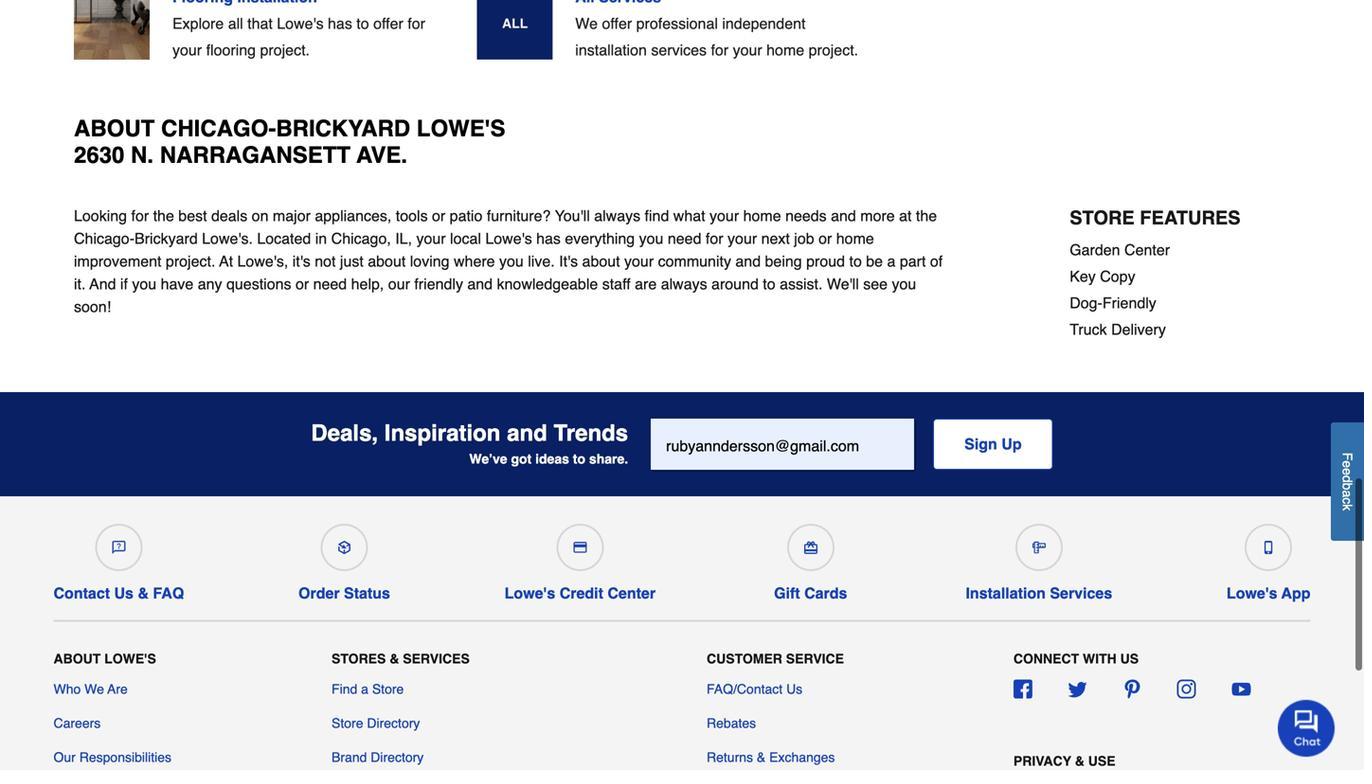 Task type: describe. For each thing, give the bounding box(es) containing it.
0 horizontal spatial services
[[403, 652, 470, 667]]

lowe's credit center link
[[505, 516, 656, 602]]

credit card image
[[574, 541, 587, 554]]

faq/contact
[[707, 682, 783, 697]]

your right what
[[710, 207, 739, 225]]

b
[[1341, 483, 1356, 490]]

we'll
[[827, 275, 859, 293]]

friendly
[[1103, 294, 1157, 312]]

customer
[[707, 652, 783, 667]]

has inside 'explore all that lowe's has to offer for your flooring project.'
[[328, 15, 352, 32]]

1 vertical spatial or
[[819, 230, 832, 247]]

have
[[161, 275, 194, 293]]

0 horizontal spatial we
[[85, 682, 104, 697]]

store directory link
[[332, 714, 420, 733]]

live.
[[528, 253, 555, 270]]

store features
[[1070, 207, 1241, 229]]

installation
[[966, 585, 1046, 602]]

customer care image
[[112, 541, 125, 554]]

1 vertical spatial need
[[313, 275, 347, 293]]

gift card image
[[804, 541, 818, 554]]

your inside 'explore all that lowe's has to offer for your flooring project.'
[[172, 41, 202, 59]]

at
[[900, 207, 912, 225]]

directory for brand directory
[[371, 750, 424, 765]]

you'll
[[555, 207, 590, 225]]

about
[[54, 652, 101, 667]]

service
[[786, 652, 844, 667]]

all services image
[[477, 0, 553, 60]]

and down where
[[468, 275, 493, 293]]

any
[[198, 275, 222, 293]]

chat invite button image
[[1278, 699, 1336, 757]]

garden
[[1070, 241, 1121, 259]]

where
[[454, 253, 495, 270]]

our responsibilities link
[[54, 748, 172, 767]]

and up around
[[736, 253, 761, 270]]

ideas
[[536, 452, 569, 467]]

patio
[[450, 207, 483, 225]]

order status link
[[299, 516, 390, 602]]

cards
[[805, 585, 848, 602]]

assist.
[[780, 275, 823, 293]]

center inside lowe's credit center link
[[608, 585, 656, 602]]

contact us & faq link
[[54, 516, 184, 602]]

it's
[[293, 253, 311, 270]]

help,
[[351, 275, 384, 293]]

brickyard inside looking for the best deals on major appliances, tools or patio furniture? you'll always find what your home needs and more at the chicago-brickyard lowe's. located in chicago, il, your local lowe's has everything you need for your next job or home improvement project. at lowe's, it's not just about loving where you live. it's about your community and being proud to be a part of it. and if you have any questions or need help, our friendly and knowledgeable staff are always around to assist. we'll see you soon!
[[135, 230, 198, 247]]

lowe's inside 'explore all that lowe's has to offer for your flooring project.'
[[277, 15, 324, 32]]

0 horizontal spatial store
[[332, 716, 363, 731]]

our
[[388, 275, 410, 293]]

faq
[[153, 585, 184, 602]]

lowe's app link
[[1227, 516, 1311, 602]]

2 e from the top
[[1341, 468, 1356, 475]]

lowe's inside looking for the best deals on major appliances, tools or patio furniture? you'll always find what your home needs and more at the chicago-brickyard lowe's. located in chicago, il, your local lowe's has everything you need for your next job or home improvement project. at lowe's, it's not just about loving where you live. it's about your community and being proud to be a part of it. and if you have any questions or need help, our friendly and knowledgeable staff are always around to assist. we'll see you soon!
[[486, 230, 532, 247]]

who we are link
[[54, 680, 128, 699]]

n.
[[131, 142, 154, 168]]

dog-
[[1070, 294, 1103, 312]]

staff
[[602, 275, 631, 293]]

for inside 'explore all that lowe's has to offer for your flooring project.'
[[408, 15, 425, 32]]

you down find
[[639, 230, 664, 247]]

gift cards link
[[770, 516, 852, 602]]

features
[[1140, 207, 1241, 229]]

us for faq/contact
[[787, 682, 803, 697]]

gift
[[774, 585, 800, 602]]

home inside "we offer professional independent installation services for your home project."
[[767, 41, 805, 59]]

got
[[511, 452, 532, 467]]

d
[[1341, 475, 1356, 483]]

twitter image
[[1069, 680, 1088, 699]]

your inside "we offer professional independent installation services for your home project."
[[733, 41, 763, 59]]

connect with us
[[1014, 652, 1139, 667]]

0 vertical spatial store
[[372, 682, 404, 697]]

deals, inspiration and trends we've got ideas to share.
[[311, 420, 628, 467]]

deals
[[211, 207, 248, 225]]

sign up form
[[651, 419, 1053, 472]]

careers
[[54, 716, 101, 731]]

to inside deals, inspiration and trends we've got ideas to share.
[[573, 452, 586, 467]]

1 vertical spatial home
[[744, 207, 781, 225]]

local
[[450, 230, 481, 247]]

explore
[[172, 15, 224, 32]]

we inside "we offer professional independent installation services for your home project."
[[576, 15, 598, 32]]

flooring installation image
[[74, 0, 150, 60]]

ave.
[[357, 142, 408, 168]]

center inside garden center key copy dog-friendly truck delivery
[[1125, 241, 1170, 259]]

that
[[247, 15, 273, 32]]

brand directory link
[[332, 748, 424, 767]]

at
[[219, 253, 233, 270]]

share.
[[589, 452, 628, 467]]

us for contact
[[114, 585, 134, 602]]

for inside "we offer professional independent installation services for your home project."
[[711, 41, 729, 59]]

directory for store directory
[[367, 716, 420, 731]]

use
[[1089, 754, 1116, 769]]

needs
[[786, 207, 827, 225]]

returns & exchanges link
[[707, 748, 835, 767]]

& for privacy & use
[[1075, 754, 1085, 769]]

your up loving
[[416, 230, 446, 247]]

furniture?
[[487, 207, 551, 225]]

sign
[[965, 435, 998, 453]]

improvement
[[74, 253, 162, 270]]

what
[[674, 207, 706, 225]]

garden center key copy dog-friendly truck delivery
[[1070, 241, 1170, 338]]

0 vertical spatial always
[[594, 207, 641, 225]]

order
[[299, 585, 340, 602]]

you down part
[[892, 275, 917, 293]]

everything
[[565, 230, 635, 247]]

you left live.
[[499, 253, 524, 270]]

in
[[315, 230, 327, 247]]

faq/contact us
[[707, 682, 803, 697]]

looking for the best deals on major appliances, tools or patio furniture? you'll always find what your home needs and more at the chicago-brickyard lowe's. located in chicago, il, your local lowe's has everything you need for your next job or home improvement project. at lowe's, it's not just about loving where you live. it's about your community and being proud to be a part of it. and if you have any questions or need help, our friendly and knowledgeable staff are always around to assist. we'll see you soon!
[[74, 207, 943, 316]]

who
[[54, 682, 81, 697]]

tools
[[396, 207, 428, 225]]

careers link
[[54, 714, 101, 733]]

your up 'are'
[[625, 253, 654, 270]]

deals,
[[311, 420, 378, 446]]

not
[[315, 253, 336, 270]]

it.
[[74, 275, 86, 293]]

friendly
[[414, 275, 463, 293]]

located
[[257, 230, 311, 247]]

installation services link
[[966, 516, 1113, 602]]

returns & exchanges
[[707, 750, 835, 765]]

to inside 'explore all that lowe's has to offer for your flooring project.'
[[357, 15, 369, 32]]

trends
[[554, 420, 628, 446]]

2 about from the left
[[582, 253, 620, 270]]

privacy & use
[[1014, 754, 1116, 769]]

who we are
[[54, 682, 128, 697]]

contact us & faq
[[54, 585, 184, 602]]

next
[[762, 230, 790, 247]]

pickup image
[[338, 541, 351, 554]]

returns
[[707, 750, 753, 765]]

offer inside 'explore all that lowe's has to offer for your flooring project.'
[[373, 15, 404, 32]]



Task type: locate. For each thing, give the bounding box(es) containing it.
questions
[[227, 275, 291, 293]]

0 horizontal spatial about
[[368, 253, 406, 270]]

directory
[[367, 716, 420, 731], [371, 750, 424, 765]]

1 vertical spatial brickyard
[[135, 230, 198, 247]]

your down "explore"
[[172, 41, 202, 59]]

chicago,
[[331, 230, 391, 247]]

& right returns
[[757, 750, 766, 765]]

center down store features
[[1125, 241, 1170, 259]]

be
[[866, 253, 883, 270]]

1 the from the left
[[153, 207, 174, 225]]

need down what
[[668, 230, 702, 247]]

us right contact
[[114, 585, 134, 602]]

1 e from the top
[[1341, 461, 1356, 468]]

1 horizontal spatial has
[[537, 230, 561, 247]]

0 horizontal spatial chicago-
[[74, 230, 135, 247]]

community
[[658, 253, 732, 270]]

a right find at the bottom left of the page
[[361, 682, 369, 697]]

always up the everything
[[594, 207, 641, 225]]

1 about from the left
[[368, 253, 406, 270]]

1 horizontal spatial or
[[432, 207, 446, 225]]

on
[[252, 207, 269, 225]]

exchanges
[[770, 750, 835, 765]]

chicago- inside looking for the best deals on major appliances, tools or patio furniture? you'll always find what your home needs and more at the chicago-brickyard lowe's. located in chicago, il, your local lowe's has everything you need for your next job or home improvement project. at lowe's, it's not just about loving where you live. it's about your community and being proud to be a part of it. and if you have any questions or need help, our friendly and knowledgeable staff are always around to assist. we'll see you soon!
[[74, 230, 135, 247]]

1 horizontal spatial center
[[1125, 241, 1170, 259]]

key
[[1070, 268, 1096, 285]]

1 vertical spatial we
[[85, 682, 104, 697]]

chicago- up narragansett
[[161, 116, 276, 142]]

lowe's.
[[202, 230, 253, 247]]

1 horizontal spatial about
[[582, 253, 620, 270]]

2630
[[74, 142, 125, 168]]

find a store link
[[332, 680, 404, 699]]

& inside returns & exchanges link
[[757, 750, 766, 765]]

facebook image
[[1014, 680, 1033, 699]]

a up the k
[[1341, 490, 1356, 498]]

home up the next at right top
[[744, 207, 781, 225]]

of
[[931, 253, 943, 270]]

1 horizontal spatial a
[[888, 253, 896, 270]]

or right 'job'
[[819, 230, 832, 247]]

0 vertical spatial need
[[668, 230, 702, 247]]

0 horizontal spatial brickyard
[[135, 230, 198, 247]]

loving
[[410, 253, 450, 270]]

about chicago-brickyard lowe's 2630 n. narragansett ave.
[[74, 116, 506, 168]]

we
[[576, 15, 598, 32], [85, 682, 104, 697]]

1 horizontal spatial store
[[372, 682, 404, 697]]

we've
[[469, 452, 508, 467]]

1 vertical spatial a
[[1341, 490, 1356, 498]]

and up got
[[507, 420, 548, 446]]

services up connect with us
[[1050, 585, 1113, 602]]

chicago- inside about chicago-brickyard lowe's 2630 n. narragansett ave.
[[161, 116, 276, 142]]

& for returns & exchanges
[[757, 750, 766, 765]]

0 horizontal spatial always
[[594, 207, 641, 225]]

pinterest image
[[1123, 680, 1142, 699]]

has up live.
[[537, 230, 561, 247]]

explore all that lowe's has to offer for your flooring project.
[[172, 15, 425, 59]]

2 vertical spatial a
[[361, 682, 369, 697]]

professional
[[637, 15, 718, 32]]

the left best
[[153, 207, 174, 225]]

& left "faq"
[[138, 585, 149, 602]]

offer
[[373, 15, 404, 32], [602, 15, 632, 32]]

0 horizontal spatial center
[[608, 585, 656, 602]]

installation
[[576, 41, 647, 59]]

project. inside "we offer professional independent installation services for your home project."
[[809, 41, 859, 59]]

around
[[712, 275, 759, 293]]

a
[[888, 253, 896, 270], [1341, 490, 1356, 498], [361, 682, 369, 697]]

youtube image
[[1232, 680, 1251, 699]]

1 vertical spatial has
[[537, 230, 561, 247]]

0 horizontal spatial has
[[328, 15, 352, 32]]

need down not
[[313, 275, 347, 293]]

1 horizontal spatial always
[[661, 275, 708, 293]]

project. inside 'explore all that lowe's has to offer for your flooring project.'
[[260, 41, 310, 59]]

truck
[[1070, 321, 1108, 338]]

directory up brand directory link in the left of the page
[[367, 716, 420, 731]]

2 vertical spatial home
[[837, 230, 875, 247]]

0 horizontal spatial or
[[296, 275, 309, 293]]

1 horizontal spatial offer
[[602, 15, 632, 32]]

0 vertical spatial us
[[114, 585, 134, 602]]

brickyard inside about chicago-brickyard lowe's 2630 n. narragansett ave.
[[276, 116, 410, 142]]

0 vertical spatial brickyard
[[276, 116, 410, 142]]

f e e d b a c k
[[1341, 453, 1356, 511]]

independent
[[722, 15, 806, 32]]

we left are
[[85, 682, 104, 697]]

0 vertical spatial or
[[432, 207, 446, 225]]

1 vertical spatial chicago-
[[74, 230, 135, 247]]

0 horizontal spatial a
[[361, 682, 369, 697]]

Email Address email field
[[651, 419, 915, 470]]

being
[[765, 253, 802, 270]]

services up find a store
[[403, 652, 470, 667]]

directory down the store directory link at the bottom left of the page
[[371, 750, 424, 765]]

your down independent
[[733, 41, 763, 59]]

the right the at
[[916, 207, 937, 225]]

project. inside looking for the best deals on major appliances, tools or patio furniture? you'll always find what your home needs and more at the chicago-brickyard lowe's. located in chicago, il, your local lowe's has everything you need for your next job or home improvement project. at lowe's, it's not just about loving where you live. it's about your community and being proud to be a part of it. and if you have any questions or need help, our friendly and knowledgeable staff are always around to assist. we'll see you soon!
[[166, 253, 215, 270]]

us down customer service
[[787, 682, 803, 697]]

store down stores & services
[[372, 682, 404, 697]]

it's
[[559, 253, 578, 270]]

lowe's up are
[[104, 652, 156, 667]]

order status
[[299, 585, 390, 602]]

us
[[1121, 652, 1139, 667]]

responsibilities
[[79, 750, 172, 765]]

1 horizontal spatial chicago-
[[161, 116, 276, 142]]

0 horizontal spatial project.
[[166, 253, 215, 270]]

2 horizontal spatial a
[[1341, 490, 1356, 498]]

instagram image
[[1178, 680, 1197, 699]]

0 vertical spatial chicago-
[[161, 116, 276, 142]]

to
[[357, 15, 369, 32], [850, 253, 862, 270], [763, 275, 776, 293], [573, 452, 586, 467]]

e up d
[[1341, 461, 1356, 468]]

the
[[153, 207, 174, 225], [916, 207, 937, 225]]

appliances,
[[315, 207, 392, 225]]

& inside contact us & faq link
[[138, 585, 149, 602]]

lowe's left credit
[[505, 585, 556, 602]]

always down community
[[661, 275, 708, 293]]

2 horizontal spatial project.
[[809, 41, 859, 59]]

us inside "link"
[[787, 682, 803, 697]]

0 vertical spatial services
[[1050, 585, 1113, 602]]

need
[[668, 230, 702, 247], [313, 275, 347, 293]]

0 vertical spatial a
[[888, 253, 896, 270]]

e up b
[[1341, 468, 1356, 475]]

brickyard up the ave.
[[276, 116, 410, 142]]

about down the everything
[[582, 253, 620, 270]]

& right "stores"
[[390, 652, 399, 667]]

0 horizontal spatial the
[[153, 207, 174, 225]]

has right the that
[[328, 15, 352, 32]]

1 vertical spatial store
[[332, 716, 363, 731]]

has inside looking for the best deals on major appliances, tools or patio furniture? you'll always find what your home needs and more at the chicago-brickyard lowe's. located in chicago, il, your local lowe's has everything you need for your next job or home improvement project. at lowe's, it's not just about loving where you live. it's about your community and being proud to be a part of it. and if you have any questions or need help, our friendly and knowledgeable staff are always around to assist. we'll see you soon!
[[537, 230, 561, 247]]

our responsibilities
[[54, 750, 172, 765]]

brand
[[332, 750, 367, 765]]

0 vertical spatial we
[[576, 15, 598, 32]]

& left use
[[1075, 754, 1085, 769]]

center right credit
[[608, 585, 656, 602]]

faq/contact us link
[[707, 680, 803, 699]]

1 horizontal spatial services
[[1050, 585, 1113, 602]]

1 vertical spatial us
[[787, 682, 803, 697]]

find
[[332, 682, 358, 697]]

or right 'tools'
[[432, 207, 446, 225]]

inspiration
[[385, 420, 501, 446]]

0 horizontal spatial need
[[313, 275, 347, 293]]

2 the from the left
[[916, 207, 937, 225]]

lowe's inside lowe's credit center link
[[505, 585, 556, 602]]

1 horizontal spatial the
[[916, 207, 937, 225]]

0 horizontal spatial offer
[[373, 15, 404, 32]]

you right if
[[132, 275, 157, 293]]

are
[[635, 275, 657, 293]]

just
[[340, 253, 364, 270]]

& for stores & services
[[390, 652, 399, 667]]

0 horizontal spatial us
[[114, 585, 134, 602]]

chicago- down looking
[[74, 230, 135, 247]]

major
[[273, 207, 311, 225]]

a right be
[[888, 253, 896, 270]]

0 vertical spatial has
[[328, 15, 352, 32]]

our
[[54, 750, 76, 765]]

1 horizontal spatial we
[[576, 15, 598, 32]]

2 offer from the left
[[602, 15, 632, 32]]

up
[[1002, 435, 1022, 453]]

see
[[864, 275, 888, 293]]

1 horizontal spatial brickyard
[[276, 116, 410, 142]]

2 vertical spatial or
[[296, 275, 309, 293]]

a inside looking for the best deals on major appliances, tools or patio furniture? you'll always find what your home needs and more at the chicago-brickyard lowe's. located in chicago, il, your local lowe's has everything you need for your next job or home improvement project. at lowe's, it's not just about loving where you live. it's about your community and being proud to be a part of it. and if you have any questions or need help, our friendly and knowledgeable staff are always around to assist. we'll see you soon!
[[888, 253, 896, 270]]

center
[[1125, 241, 1170, 259], [608, 585, 656, 602]]

find
[[645, 207, 669, 225]]

lowe's left app
[[1227, 585, 1278, 602]]

1 vertical spatial always
[[661, 275, 708, 293]]

store directory
[[332, 716, 420, 731]]

0 vertical spatial center
[[1125, 241, 1170, 259]]

1 horizontal spatial project.
[[260, 41, 310, 59]]

2 horizontal spatial or
[[819, 230, 832, 247]]

and
[[90, 275, 116, 293]]

privacy
[[1014, 754, 1072, 769]]

1 vertical spatial directory
[[371, 750, 424, 765]]

you
[[639, 230, 664, 247], [499, 253, 524, 270], [132, 275, 157, 293], [892, 275, 917, 293]]

lowe's inside about chicago-brickyard lowe's 2630 n. narragansett ave.
[[417, 116, 506, 142]]

0 vertical spatial home
[[767, 41, 805, 59]]

1 offer from the left
[[373, 15, 404, 32]]

chicago-
[[161, 116, 276, 142], [74, 230, 135, 247]]

1 vertical spatial center
[[608, 585, 656, 602]]

home down independent
[[767, 41, 805, 59]]

1 horizontal spatial us
[[787, 682, 803, 697]]

dimensions image
[[1033, 541, 1046, 554]]

home up be
[[837, 230, 875, 247]]

and left more
[[831, 207, 857, 225]]

brickyard down best
[[135, 230, 198, 247]]

a inside button
[[1341, 490, 1356, 498]]

or down it's
[[296, 275, 309, 293]]

0 vertical spatial directory
[[367, 716, 420, 731]]

1 vertical spatial services
[[403, 652, 470, 667]]

mobile image
[[1263, 541, 1276, 554]]

e
[[1341, 461, 1356, 468], [1341, 468, 1356, 475]]

about up our on the left
[[368, 253, 406, 270]]

project.
[[260, 41, 310, 59], [809, 41, 859, 59], [166, 253, 215, 270]]

your left the next at right top
[[728, 230, 757, 247]]

lowe's credit center
[[505, 585, 656, 602]]

f
[[1341, 453, 1356, 461]]

offer inside "we offer professional independent installation services for your home project."
[[602, 15, 632, 32]]

we up installation
[[576, 15, 598, 32]]

gift cards
[[774, 585, 848, 602]]

lowe's,
[[237, 253, 288, 270]]

connect
[[1014, 652, 1080, 667]]

and inside deals, inspiration and trends we've got ideas to share.
[[507, 420, 548, 446]]

1 horizontal spatial need
[[668, 230, 702, 247]]

sign up button
[[934, 419, 1053, 470]]

lowe's right the that
[[277, 15, 324, 32]]

store up brand
[[332, 716, 363, 731]]

lowe's up patio
[[417, 116, 506, 142]]

job
[[794, 230, 815, 247]]

us
[[114, 585, 134, 602], [787, 682, 803, 697]]

part
[[900, 253, 926, 270]]

rebates
[[707, 716, 756, 731]]

and
[[831, 207, 857, 225], [736, 253, 761, 270], [468, 275, 493, 293], [507, 420, 548, 446]]

lowe's down furniture?
[[486, 230, 532, 247]]

about
[[74, 116, 155, 142]]



Task type: vqa. For each thing, say whether or not it's contained in the screenshot.


